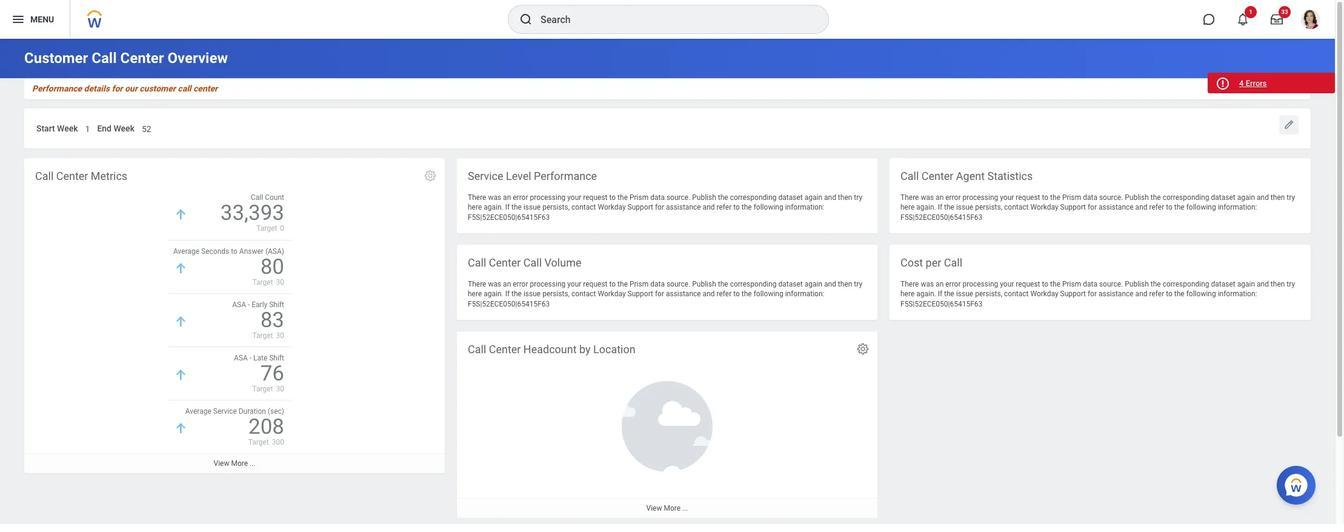 Task type: vqa. For each thing, say whether or not it's contained in the screenshot.
Average Service Duration (sec)
yes



Task type: describe. For each thing, give the bounding box(es) containing it.
try for service level performance
[[854, 194, 863, 202]]

data for call center call volume
[[651, 280, 665, 289]]

data for cost per call
[[1083, 280, 1098, 289]]

call inside call center agent statistics element
[[901, 170, 919, 183]]

4 errors
[[1240, 79, 1267, 88]]

for for cost per call
[[1088, 290, 1097, 299]]

call center agent statistics
[[901, 170, 1033, 183]]

there was an error processing your request to the prism data source. publish the corresponding dataset again and then try here again. if the issue persists, contact workday support for assistance and refer to the following information: f5s|52ece050|65415f63 for service level performance
[[468, 194, 863, 222]]

customer
[[140, 84, 176, 93]]

statistics
[[988, 170, 1033, 183]]

prism for call center call volume
[[630, 280, 649, 289]]

1 inside main content
[[85, 124, 90, 134]]

following for call center agent statistics
[[1187, 203, 1216, 212]]

asa - early shift
[[232, 300, 284, 309]]

request for cost per call
[[1016, 280, 1041, 289]]

prism for cost per call
[[1063, 280, 1082, 289]]

again. for cost per call
[[917, 290, 936, 299]]

per
[[926, 257, 942, 269]]

by
[[580, 343, 591, 356]]

if for service level performance
[[505, 203, 510, 212]]

33,393
[[221, 201, 284, 226]]

call center call volume element
[[457, 245, 878, 320]]

52
[[142, 124, 151, 134]]

try for call center agent statistics
[[1287, 194, 1295, 202]]

support for service level performance
[[628, 203, 653, 212]]

performance details for our customer call center
[[32, 84, 220, 93]]

service level performance
[[468, 170, 597, 183]]

- for 83
[[248, 300, 250, 309]]

30 for 76
[[276, 385, 284, 393]]

refer for call center agent statistics
[[1150, 203, 1165, 212]]

80 target 30
[[252, 254, 284, 287]]

call center agent statistics element
[[890, 158, 1311, 233]]

location
[[593, 343, 636, 356]]

- for 76
[[250, 354, 252, 362]]

there for service level performance
[[468, 194, 486, 202]]

source. for service level performance
[[667, 194, 691, 202]]

main content containing 33,393
[[0, 39, 1335, 519]]

more for call center metrics
[[231, 460, 248, 468]]

33
[[1282, 8, 1289, 15]]

issue for cost per call
[[957, 290, 974, 299]]

agent
[[956, 170, 985, 183]]

menu
[[30, 14, 54, 24]]

up image for 83
[[176, 316, 186, 327]]

headcount
[[524, 343, 577, 356]]

customer
[[24, 50, 88, 67]]

information: for cost per call
[[1218, 290, 1257, 299]]

notifications large image
[[1237, 13, 1249, 25]]

search image
[[519, 12, 533, 27]]

again. for call center call volume
[[484, 290, 504, 299]]

average seconds to answer (asa)
[[173, 247, 284, 256]]

your for service level performance
[[568, 194, 582, 202]]

up image for 33,393
[[176, 209, 186, 220]]

again. for service level performance
[[484, 203, 504, 212]]

30 for 83
[[276, 331, 284, 340]]

52 text field
[[142, 117, 151, 138]]

was for service level performance
[[488, 194, 501, 202]]

call inside cost per call element
[[944, 257, 963, 269]]

publish for cost per call
[[1125, 280, 1149, 289]]

request for call center agent statistics
[[1016, 194, 1041, 202]]

service inside call center metrics element
[[213, 407, 237, 416]]

late
[[253, 354, 267, 362]]

dataset for call center call volume
[[779, 280, 803, 289]]

shift for 76
[[269, 354, 284, 362]]

justify image
[[11, 12, 25, 27]]

duration
[[239, 407, 266, 416]]

end
[[97, 123, 112, 133]]

try for call center call volume
[[854, 280, 863, 289]]

prism for service level performance
[[630, 194, 649, 202]]

cost per call
[[901, 257, 963, 269]]

contact for cost per call
[[1004, 290, 1029, 299]]

if for call center agent statistics
[[938, 203, 943, 212]]

if for cost per call
[[938, 290, 943, 299]]

33,393 target 0
[[221, 201, 284, 233]]

view more ... for call center headcount by location
[[646, 505, 688, 513]]

corresponding for cost per call
[[1163, 280, 1210, 289]]

here for cost per call
[[901, 290, 915, 299]]

your for cost per call
[[1000, 280, 1014, 289]]

83
[[260, 308, 284, 333]]

processing for service level performance
[[530, 194, 566, 202]]

start week element
[[85, 116, 90, 138]]

end week
[[97, 123, 135, 133]]

configure call center headcount by location image
[[857, 343, 870, 356]]

assistance for cost per call
[[1099, 290, 1134, 299]]

our
[[125, 84, 137, 93]]

... for call center headcount by location
[[683, 505, 688, 513]]

menu banner
[[0, 0, 1335, 39]]

menu button
[[0, 0, 70, 39]]

data for service level performance
[[651, 194, 665, 202]]

target for 80
[[252, 278, 273, 287]]

1 text field
[[85, 117, 90, 138]]

average for 208
[[185, 407, 211, 416]]

(asa)
[[265, 247, 284, 256]]

edit image
[[1283, 119, 1295, 131]]

corresponding for call center agent statistics
[[1163, 194, 1210, 202]]

service level performance element
[[457, 158, 878, 233]]

here for call center agent statistics
[[901, 203, 915, 212]]

processing for call center agent statistics
[[963, 194, 999, 202]]

up image for 80
[[176, 263, 186, 273]]

for for call center agent statistics
[[1088, 203, 1097, 212]]

there was an error processing your request to the prism data source. publish the corresponding dataset again and then try here again. if the issue persists, contact workday support for assistance and refer to the following information: f5s|52ece050|65415f63 for cost per call
[[901, 280, 1295, 308]]

1 inside button
[[1249, 8, 1253, 15]]

average service duration (sec)
[[185, 407, 284, 416]]

here for service level performance
[[468, 203, 482, 212]]

view for call center headcount by location
[[646, 505, 662, 513]]

center
[[193, 84, 218, 93]]

more for call center headcount by location
[[664, 505, 681, 513]]

dataset for cost per call
[[1211, 280, 1236, 289]]

center up our
[[120, 50, 164, 67]]

... for call center metrics
[[250, 460, 255, 468]]

overview
[[168, 50, 228, 67]]

contact for call center agent statistics
[[1004, 203, 1029, 212]]

call center metrics
[[35, 170, 127, 183]]

f5s|52ece050|65415f63 for call center agent statistics
[[901, 213, 983, 222]]

call center call volume
[[468, 257, 582, 269]]

workday for call center agent statistics
[[1031, 203, 1059, 212]]

volume
[[545, 257, 582, 269]]

cost
[[901, 257, 923, 269]]

processing for cost per call
[[963, 280, 999, 289]]

up image for 76
[[176, 370, 186, 380]]

issue for call center call volume
[[524, 290, 541, 299]]

request for service level performance
[[583, 194, 608, 202]]

33 button
[[1264, 6, 1291, 33]]

configure call center metrics image
[[424, 169, 437, 183]]

center for call center agent statistics
[[922, 170, 954, 183]]

was for call center call volume
[[488, 280, 501, 289]]

seconds
[[201, 247, 229, 256]]

answer
[[239, 247, 264, 256]]



Task type: locate. For each thing, give the bounding box(es) containing it.
call inside call center headcount by location element
[[468, 343, 486, 356]]

if down level
[[505, 203, 510, 212]]

1 week from the left
[[57, 123, 78, 133]]

view more ...
[[214, 460, 255, 468], [646, 505, 688, 513]]

assistance inside service level performance element
[[666, 203, 701, 212]]

0 horizontal spatial performance
[[32, 84, 82, 93]]

there was an error processing your request to the prism data source. publish the corresponding dataset again and then try here again. if the issue persists, contact workday support for assistance and refer to the following information: f5s|52ece050|65415f63 inside 'call center call volume' element
[[468, 280, 863, 308]]

0 horizontal spatial 1
[[85, 124, 90, 134]]

view more ... link
[[24, 454, 445, 474], [457, 499, 878, 519]]

again. inside service level performance element
[[484, 203, 504, 212]]

1 horizontal spatial service
[[468, 170, 503, 183]]

data inside call center agent statistics element
[[1083, 194, 1098, 202]]

main content
[[0, 39, 1335, 519]]

for
[[112, 84, 123, 93], [655, 203, 664, 212], [1088, 203, 1097, 212], [655, 290, 664, 299], [1088, 290, 1097, 299]]

request inside 'call center call volume' element
[[583, 280, 608, 289]]

1 horizontal spatial view
[[646, 505, 662, 513]]

issue down the service level performance
[[524, 203, 541, 212]]

f5s|52ece050|65415f63 inside 'call center call volume' element
[[468, 300, 550, 308]]

workday for call center call volume
[[598, 290, 626, 299]]

0 vertical spatial ...
[[250, 460, 255, 468]]

error down cost per call
[[946, 280, 961, 289]]

0 vertical spatial more
[[231, 460, 248, 468]]

shift
[[269, 300, 284, 309], [269, 354, 284, 362]]

start week
[[36, 123, 78, 133]]

an down call center call volume
[[503, 280, 511, 289]]

corresponding inside service level performance element
[[730, 194, 777, 202]]

again inside cost per call element
[[1238, 280, 1255, 289]]

208
[[249, 415, 284, 440]]

was inside cost per call element
[[921, 280, 934, 289]]

data for call center agent statistics
[[1083, 194, 1098, 202]]

workday inside service level performance element
[[598, 203, 626, 212]]

call center headcount by location
[[468, 343, 636, 356]]

2 30 from the top
[[276, 331, 284, 340]]

error inside call center agent statistics element
[[946, 194, 961, 202]]

call center headcount by location element
[[457, 332, 878, 519]]

an inside call center agent statistics element
[[936, 194, 944, 202]]

processing inside service level performance element
[[530, 194, 566, 202]]

target left the 300 on the bottom left of page
[[248, 438, 269, 447]]

(sec)
[[268, 407, 284, 416]]

target
[[257, 225, 277, 233], [252, 278, 273, 287], [252, 331, 273, 340], [252, 385, 273, 393], [248, 438, 269, 447]]

asa for 76
[[234, 354, 248, 362]]

1 horizontal spatial more
[[664, 505, 681, 513]]

call
[[178, 84, 191, 93]]

3 up image from the top
[[176, 370, 186, 380]]

details
[[84, 84, 110, 93]]

then for service level performance
[[838, 194, 853, 202]]

f5s|52ece050|65415f63 up per
[[901, 213, 983, 222]]

call count
[[251, 194, 284, 202]]

if inside 'call center call volume' element
[[505, 290, 510, 299]]

0 horizontal spatial week
[[57, 123, 78, 133]]

an down level
[[503, 194, 511, 202]]

refer for call center call volume
[[717, 290, 732, 299]]

1 horizontal spatial 1
[[1249, 8, 1253, 15]]

publish inside cost per call element
[[1125, 280, 1149, 289]]

2 shift from the top
[[269, 354, 284, 362]]

week right end
[[114, 123, 135, 133]]

processing
[[530, 194, 566, 202], [963, 194, 999, 202], [530, 280, 566, 289], [963, 280, 999, 289]]

1 horizontal spatial performance
[[534, 170, 597, 183]]

persists, for call center call volume
[[543, 290, 570, 299]]

0 vertical spatial 30
[[276, 278, 284, 287]]

0 vertical spatial view
[[214, 460, 229, 468]]

refer inside 'call center call volume' element
[[717, 290, 732, 299]]

1 left end
[[85, 124, 90, 134]]

prism for call center agent statistics
[[1063, 194, 1082, 202]]

there
[[468, 194, 486, 202], [901, 194, 919, 202], [468, 280, 486, 289], [901, 280, 919, 289]]

here inside cost per call element
[[901, 290, 915, 299]]

issue inside 'call center call volume' element
[[524, 290, 541, 299]]

there was an error processing your request to the prism data source. publish the corresponding dataset again and then try here again. if the issue persists, contact workday support for assistance and refer to the following information: f5s|52ece050|65415f63 inside call center agent statistics element
[[901, 194, 1295, 222]]

300
[[272, 438, 284, 447]]

again. for call center agent statistics
[[917, 203, 936, 212]]

30 up asa - early shift
[[276, 278, 284, 287]]

target up early
[[252, 278, 273, 287]]

following inside call center agent statistics element
[[1187, 203, 1216, 212]]

workday inside cost per call element
[[1031, 290, 1059, 299]]

dataset for service level performance
[[779, 194, 803, 202]]

shift for 83
[[269, 300, 284, 309]]

refer for cost per call
[[1150, 290, 1165, 299]]

- left the late
[[250, 354, 252, 362]]

... inside call center headcount by location element
[[683, 505, 688, 513]]

- left early
[[248, 300, 250, 309]]

publish for call center agent statistics
[[1125, 194, 1149, 202]]

target up the late
[[252, 331, 273, 340]]

there for call center agent statistics
[[901, 194, 919, 202]]

asa
[[232, 300, 246, 309], [234, 354, 248, 362]]

view more ... for call center metrics
[[214, 460, 255, 468]]

again. inside 'call center call volume' element
[[484, 290, 504, 299]]

persists, for service level performance
[[543, 203, 570, 212]]

persists, inside call center agent statistics element
[[975, 203, 1003, 212]]

call center metrics element
[[24, 158, 445, 474]]

4 errors button
[[1208, 73, 1335, 93]]

1 30 from the top
[[276, 278, 284, 287]]

then inside 'call center call volume' element
[[838, 280, 853, 289]]

was down call center agent statistics
[[921, 194, 934, 202]]

0 horizontal spatial view more ... link
[[24, 454, 445, 474]]

2 up image from the top
[[176, 423, 186, 433]]

f5s|52ece050|65415f63 down call center call volume
[[468, 300, 550, 308]]

30 for 80
[[276, 278, 284, 287]]

if down call center agent statistics
[[938, 203, 943, 212]]

0 vertical spatial average
[[173, 247, 200, 256]]

an down call center agent statistics
[[936, 194, 944, 202]]

data inside service level performance element
[[651, 194, 665, 202]]

1 horizontal spatial week
[[114, 123, 135, 133]]

was for cost per call
[[921, 280, 934, 289]]

f5s|52ece050|65415f63 down per
[[901, 300, 983, 308]]

again. down call center agent statistics
[[917, 203, 936, 212]]

view more ... inside call center metrics element
[[214, 460, 255, 468]]

208 target 300
[[248, 415, 284, 447]]

center left volume
[[489, 257, 521, 269]]

workday
[[598, 203, 626, 212], [1031, 203, 1059, 212], [598, 290, 626, 299], [1031, 290, 1059, 299]]

assistance for call center agent statistics
[[1099, 203, 1134, 212]]

again. down cost per call
[[917, 290, 936, 299]]

refer inside call center agent statistics element
[[1150, 203, 1165, 212]]

support for cost per call
[[1061, 290, 1086, 299]]

corresponding for call center call volume
[[730, 280, 777, 289]]

support
[[628, 203, 653, 212], [1061, 203, 1086, 212], [628, 290, 653, 299], [1061, 290, 1086, 299]]

refer inside cost per call element
[[1150, 290, 1165, 299]]

2 up image from the top
[[176, 263, 186, 273]]

30 up asa - late shift
[[276, 331, 284, 340]]

error for cost per call
[[946, 280, 961, 289]]

30 up (sec) at left bottom
[[276, 385, 284, 393]]

source.
[[667, 194, 691, 202], [1100, 194, 1123, 202], [667, 280, 691, 289], [1100, 280, 1123, 289]]

an for call center agent statistics
[[936, 194, 944, 202]]

then inside cost per call element
[[1271, 280, 1285, 289]]

error inside 'call center call volume' element
[[513, 280, 528, 289]]

persists,
[[543, 203, 570, 212], [975, 203, 1003, 212], [543, 290, 570, 299], [975, 290, 1003, 299]]

f5s|52ece050|65415f63
[[468, 213, 550, 222], [901, 213, 983, 222], [468, 300, 550, 308], [901, 300, 983, 308]]

dataset inside call center agent statistics element
[[1211, 194, 1236, 202]]

contact inside service level performance element
[[572, 203, 596, 212]]

1 vertical spatial shift
[[269, 354, 284, 362]]

Search Workday  search field
[[541, 6, 804, 33]]

contact
[[572, 203, 596, 212], [1004, 203, 1029, 212], [572, 290, 596, 299], [1004, 290, 1029, 299]]

2 vertical spatial 30
[[276, 385, 284, 393]]

again for service level performance
[[805, 194, 823, 202]]

again for call center call volume
[[805, 280, 823, 289]]

assistance for call center call volume
[[666, 290, 701, 299]]

early
[[252, 300, 267, 309]]

corresponding inside cost per call element
[[1163, 280, 1210, 289]]

1 horizontal spatial ...
[[683, 505, 688, 513]]

0
[[280, 225, 284, 233]]

service left duration
[[213, 407, 237, 416]]

3 30 from the top
[[276, 385, 284, 393]]

view more ... link for call center metrics
[[24, 454, 445, 474]]

f5s|52ece050|65415f63 for call center call volume
[[468, 300, 550, 308]]

0 vertical spatial service
[[468, 170, 503, 183]]

issue down call center agent statistics
[[957, 203, 974, 212]]

dataset inside service level performance element
[[779, 194, 803, 202]]

again inside service level performance element
[[805, 194, 823, 202]]

your inside 'call center call volume' element
[[568, 280, 582, 289]]

error down call center call volume
[[513, 280, 528, 289]]

source. inside service level performance element
[[667, 194, 691, 202]]

profile logan mcneil image
[[1301, 10, 1321, 32]]

target inside 33,393 target 0
[[257, 225, 277, 233]]

week for end week
[[114, 123, 135, 133]]

1 up image from the top
[[176, 209, 186, 220]]

30 inside 83 target 30
[[276, 331, 284, 340]]

f5s|52ece050|65415f63 inside call center agent statistics element
[[901, 213, 983, 222]]

issue inside call center agent statistics element
[[957, 203, 974, 212]]

dataset for call center agent statistics
[[1211, 194, 1236, 202]]

1 vertical spatial view more ...
[[646, 505, 688, 513]]

1 vertical spatial 1
[[85, 124, 90, 134]]

view more ... link for call center headcount by location
[[457, 499, 878, 519]]

there for cost per call
[[901, 280, 919, 289]]

76
[[260, 361, 284, 386]]

average left the seconds at the left
[[173, 247, 200, 256]]

76 target 30
[[252, 361, 284, 393]]

if inside cost per call element
[[938, 290, 943, 299]]

request
[[583, 194, 608, 202], [1016, 194, 1041, 202], [583, 280, 608, 289], [1016, 280, 1041, 289]]

error
[[513, 194, 528, 202], [946, 194, 961, 202], [513, 280, 528, 289], [946, 280, 961, 289]]

customer call center overview
[[24, 50, 228, 67]]

your inside call center agent statistics element
[[1000, 194, 1014, 202]]

view for call center metrics
[[214, 460, 229, 468]]

there was an error processing your request to the prism data source. publish the corresponding dataset again and then try here again. if the issue persists, contact workday support for assistance and refer to the following information: f5s|52ece050|65415f63 inside service level performance element
[[468, 194, 863, 222]]

was down the service level performance
[[488, 194, 501, 202]]

week left start week element
[[57, 123, 78, 133]]

center left agent
[[922, 170, 954, 183]]

0 vertical spatial up image
[[176, 316, 186, 327]]

publish for service level performance
[[692, 194, 716, 202]]

average
[[173, 247, 200, 256], [185, 407, 211, 416]]

again
[[805, 194, 823, 202], [1238, 194, 1255, 202], [805, 280, 823, 289], [1238, 280, 1255, 289]]

more
[[231, 460, 248, 468], [664, 505, 681, 513]]

performance
[[32, 84, 82, 93], [534, 170, 597, 183]]

and
[[824, 194, 836, 202], [1257, 194, 1269, 202], [703, 203, 715, 212], [1136, 203, 1148, 212], [824, 280, 836, 289], [1257, 280, 1269, 289], [703, 290, 715, 299], [1136, 290, 1148, 299]]

issue for service level performance
[[524, 203, 541, 212]]

issue for call center agent statistics
[[957, 203, 974, 212]]

view inside call center headcount by location element
[[646, 505, 662, 513]]

up image for 208
[[176, 423, 186, 433]]

information:
[[785, 203, 825, 212], [1218, 203, 1257, 212], [785, 290, 825, 299], [1218, 290, 1257, 299]]

1 vertical spatial up image
[[176, 263, 186, 273]]

f5s|52ece050|65415f63 inside service level performance element
[[468, 213, 550, 222]]

error down call center agent statistics
[[946, 194, 961, 202]]

information: for call center call volume
[[785, 290, 825, 299]]

support inside service level performance element
[[628, 203, 653, 212]]

f5s|52ece050|65415f63 down level
[[468, 213, 550, 222]]

level
[[506, 170, 531, 183]]

was down call center call volume
[[488, 280, 501, 289]]

was inside call center agent statistics element
[[921, 194, 934, 202]]

prism
[[630, 194, 649, 202], [1063, 194, 1082, 202], [630, 280, 649, 289], [1063, 280, 1082, 289]]

more inside call center headcount by location element
[[664, 505, 681, 513]]

end week element
[[142, 116, 151, 138]]

there inside call center agent statistics element
[[901, 194, 919, 202]]

exclamation image
[[1218, 79, 1227, 89]]

metrics
[[91, 170, 127, 183]]

more inside call center metrics element
[[231, 460, 248, 468]]

target left the 0
[[257, 225, 277, 233]]

publish inside call center agent statistics element
[[1125, 194, 1149, 202]]

following for service level performance
[[754, 203, 784, 212]]

for inside 'call center call volume' element
[[655, 290, 664, 299]]

0 horizontal spatial more
[[231, 460, 248, 468]]

processing inside cost per call element
[[963, 280, 999, 289]]

count
[[265, 194, 284, 202]]

refer
[[717, 203, 732, 212], [1150, 203, 1165, 212], [717, 290, 732, 299], [1150, 290, 1165, 299]]

1 vertical spatial view more ... link
[[457, 499, 878, 519]]

information: for service level performance
[[785, 203, 825, 212]]

publish inside service level performance element
[[692, 194, 716, 202]]

cost per call element
[[890, 245, 1311, 320]]

an down per
[[936, 280, 944, 289]]

1 vertical spatial -
[[250, 354, 252, 362]]

your
[[568, 194, 582, 202], [1000, 194, 1014, 202], [568, 280, 582, 289], [1000, 280, 1014, 289]]

if for call center call volume
[[505, 290, 510, 299]]

error down level
[[513, 194, 528, 202]]

following
[[754, 203, 784, 212], [1187, 203, 1216, 212], [754, 290, 784, 299], [1187, 290, 1216, 299]]

was
[[488, 194, 501, 202], [921, 194, 934, 202], [488, 280, 501, 289], [921, 280, 934, 289]]

support inside cost per call element
[[1061, 290, 1086, 299]]

0 vertical spatial performance
[[32, 84, 82, 93]]

2 week from the left
[[114, 123, 135, 133]]

f5s|52ece050|65415f63 for cost per call
[[901, 300, 983, 308]]

view inside call center metrics element
[[214, 460, 229, 468]]

there inside service level performance element
[[468, 194, 486, 202]]

error inside service level performance element
[[513, 194, 528, 202]]

contact inside 'call center call volume' element
[[572, 290, 596, 299]]

asa for 83
[[232, 300, 246, 309]]

0 vertical spatial up image
[[176, 209, 186, 220]]

for inside call center agent statistics element
[[1088, 203, 1097, 212]]

1 vertical spatial 30
[[276, 331, 284, 340]]

start
[[36, 123, 55, 133]]

... inside call center metrics element
[[250, 460, 255, 468]]

corresponding for service level performance
[[730, 194, 777, 202]]

refer for service level performance
[[717, 203, 732, 212]]

issue down cost per call
[[957, 290, 974, 299]]

view
[[214, 460, 229, 468], [646, 505, 662, 513]]

1
[[1249, 8, 1253, 15], [85, 124, 90, 134]]

asa left the late
[[234, 354, 248, 362]]

1 vertical spatial ...
[[683, 505, 688, 513]]

workday inside call center agent statistics element
[[1031, 203, 1059, 212]]

target up duration
[[252, 385, 273, 393]]

1 vertical spatial average
[[185, 407, 211, 416]]

then inside call center agent statistics element
[[1271, 194, 1285, 202]]

issue
[[524, 203, 541, 212], [957, 203, 974, 212], [524, 290, 541, 299], [957, 290, 974, 299]]

up image
[[176, 209, 186, 220], [176, 263, 186, 273], [176, 370, 186, 380]]

dataset
[[779, 194, 803, 202], [1211, 194, 1236, 202], [779, 280, 803, 289], [1211, 280, 1236, 289]]

again. inside cost per call element
[[917, 290, 936, 299]]

center left metrics
[[56, 170, 88, 183]]

80
[[260, 254, 284, 279]]

persists, for cost per call
[[975, 290, 1003, 299]]

call
[[92, 50, 117, 67], [35, 170, 53, 183], [901, 170, 919, 183], [251, 194, 263, 202], [468, 257, 486, 269], [524, 257, 542, 269], [944, 257, 963, 269], [468, 343, 486, 356]]

here
[[468, 203, 482, 212], [901, 203, 915, 212], [468, 290, 482, 299], [901, 290, 915, 299]]

then
[[838, 194, 853, 202], [1271, 194, 1285, 202], [838, 280, 853, 289], [1271, 280, 1285, 289]]

average left duration
[[185, 407, 211, 416]]

performance down customer on the top of page
[[32, 84, 82, 93]]

1 horizontal spatial view more ...
[[646, 505, 688, 513]]

there inside 'call center call volume' element
[[468, 280, 486, 289]]

was down cost per call
[[921, 280, 934, 289]]

information: inside cost per call element
[[1218, 290, 1257, 299]]

1 vertical spatial performance
[[534, 170, 597, 183]]

83 target 30
[[252, 308, 284, 340]]

for for service level performance
[[655, 203, 664, 212]]

assistance inside cost per call element
[[1099, 290, 1134, 299]]

1 horizontal spatial view more ... link
[[457, 499, 878, 519]]

here inside 'call center call volume' element
[[468, 290, 482, 299]]

request for call center call volume
[[583, 280, 608, 289]]

then inside service level performance element
[[838, 194, 853, 202]]

1 button
[[1230, 6, 1257, 33]]

data
[[651, 194, 665, 202], [1083, 194, 1098, 202], [651, 280, 665, 289], [1083, 280, 1098, 289]]

prism inside service level performance element
[[630, 194, 649, 202]]

contact inside cost per call element
[[1004, 290, 1029, 299]]

center for call center headcount by location
[[489, 343, 521, 356]]

refer inside service level performance element
[[717, 203, 732, 212]]

0 horizontal spatial ...
[[250, 460, 255, 468]]

30
[[276, 278, 284, 287], [276, 331, 284, 340], [276, 385, 284, 393]]

errors
[[1246, 79, 1267, 88]]

service left level
[[468, 170, 503, 183]]

your for call center agent statistics
[[1000, 194, 1014, 202]]

if down per
[[938, 290, 943, 299]]

1 up image from the top
[[176, 316, 186, 327]]

center left headcount
[[489, 343, 521, 356]]

0 vertical spatial -
[[248, 300, 250, 309]]

center
[[120, 50, 164, 67], [56, 170, 88, 183], [922, 170, 954, 183], [489, 257, 521, 269], [489, 343, 521, 356]]

here inside call center agent statistics element
[[901, 203, 915, 212]]

error for service level performance
[[513, 194, 528, 202]]

then for cost per call
[[1271, 280, 1285, 289]]

asa left early
[[232, 300, 246, 309]]

source. inside cost per call element
[[1100, 280, 1123, 289]]

1 right notifications large image
[[1249, 8, 1253, 15]]

support inside call center agent statistics element
[[1061, 203, 1086, 212]]

f5s|52ece050|65415f63 inside cost per call element
[[901, 300, 983, 308]]

there for call center call volume
[[468, 280, 486, 289]]

up image
[[176, 316, 186, 327], [176, 423, 186, 433]]

prism inside call center agent statistics element
[[1063, 194, 1082, 202]]

your inside service level performance element
[[568, 194, 582, 202]]

performance right level
[[534, 170, 597, 183]]

an for service level performance
[[503, 194, 511, 202]]

issue down call center call volume
[[524, 290, 541, 299]]

target inside 208 target 300
[[248, 438, 269, 447]]

target for 76
[[252, 385, 273, 393]]

30 inside 76 target 30
[[276, 385, 284, 393]]

there was an error processing your request to the prism data source. publish the corresponding dataset again and then try here again. if the issue persists, contact workday support for assistance and refer to the following information: f5s|52ece050|65415f63 inside cost per call element
[[901, 280, 1295, 308]]

there was an error processing your request to the prism data source. publish the corresponding dataset again and then try here again. if the issue persists, contact workday support for assistance and refer to the following information: f5s|52ece050|65415f63 for call center agent statistics
[[901, 194, 1295, 222]]

request inside cost per call element
[[1016, 280, 1041, 289]]

...
[[250, 460, 255, 468], [683, 505, 688, 513]]

contact for call center call volume
[[572, 290, 596, 299]]

average for 80
[[173, 247, 200, 256]]

try inside cost per call element
[[1287, 280, 1295, 289]]

for for call center call volume
[[655, 290, 664, 299]]

4
[[1240, 79, 1244, 88]]

0 vertical spatial asa
[[232, 300, 246, 309]]

dataset inside 'call center call volume' element
[[779, 280, 803, 289]]

1 vertical spatial service
[[213, 407, 237, 416]]

try inside service level performance element
[[854, 194, 863, 202]]

again. inside call center agent statistics element
[[917, 203, 936, 212]]

1 vertical spatial up image
[[176, 423, 186, 433]]

0 vertical spatial shift
[[269, 300, 284, 309]]

2 vertical spatial up image
[[176, 370, 186, 380]]

service
[[468, 170, 503, 183], [213, 407, 237, 416]]

0 horizontal spatial service
[[213, 407, 237, 416]]

workday inside 'call center call volume' element
[[598, 290, 626, 299]]

again. down call center call volume
[[484, 290, 504, 299]]

1 vertical spatial view
[[646, 505, 662, 513]]

to inside call center metrics element
[[231, 247, 238, 256]]

0 vertical spatial view more ... link
[[24, 454, 445, 474]]

0 horizontal spatial view more ...
[[214, 460, 255, 468]]

following inside cost per call element
[[1187, 290, 1216, 299]]

persists, inside service level performance element
[[543, 203, 570, 212]]

shift right the late
[[269, 354, 284, 362]]

if inside call center agent statistics element
[[938, 203, 943, 212]]

an for call center call volume
[[503, 280, 511, 289]]

0 horizontal spatial view
[[214, 460, 229, 468]]

again for call center agent statistics
[[1238, 194, 1255, 202]]

1 vertical spatial more
[[664, 505, 681, 513]]

asa - late shift
[[234, 354, 284, 362]]

there was an error processing your request to the prism data source. publish the corresponding dataset again and then try here again. if the issue persists, contact workday support for assistance and refer to the following information: f5s|52ece050|65415f63
[[468, 194, 863, 222], [901, 194, 1295, 222], [468, 280, 863, 308], [901, 280, 1295, 308]]

0 vertical spatial 1
[[1249, 8, 1253, 15]]

processing for call center call volume
[[530, 280, 566, 289]]

an
[[503, 194, 511, 202], [936, 194, 944, 202], [503, 280, 511, 289], [936, 280, 944, 289]]

shift right early
[[269, 300, 284, 309]]

persists, for call center agent statistics
[[975, 203, 1003, 212]]

try for cost per call
[[1287, 280, 1295, 289]]

try
[[854, 194, 863, 202], [1287, 194, 1295, 202], [854, 280, 863, 289], [1287, 280, 1295, 289]]

target for 208
[[248, 438, 269, 447]]

the
[[618, 194, 628, 202], [718, 194, 728, 202], [1051, 194, 1061, 202], [1151, 194, 1161, 202], [512, 203, 522, 212], [742, 203, 752, 212], [944, 203, 955, 212], [1175, 203, 1185, 212], [618, 280, 628, 289], [718, 280, 728, 289], [1051, 280, 1061, 289], [1151, 280, 1161, 289], [512, 290, 522, 299], [742, 290, 752, 299], [944, 290, 955, 299], [1175, 290, 1185, 299]]

if down call center call volume
[[505, 290, 510, 299]]

data inside cost per call element
[[1083, 280, 1098, 289]]

assistance inside 'call center call volume' element
[[666, 290, 701, 299]]

then for call center agent statistics
[[1271, 194, 1285, 202]]

0 vertical spatial view more ...
[[214, 460, 255, 468]]

again.
[[484, 203, 504, 212], [917, 203, 936, 212], [484, 290, 504, 299], [917, 290, 936, 299]]

1 vertical spatial asa
[[234, 354, 248, 362]]

following for cost per call
[[1187, 290, 1216, 299]]

1 shift from the top
[[269, 300, 284, 309]]

if inside service level performance element
[[505, 203, 510, 212]]

assistance for service level performance
[[666, 203, 701, 212]]

source. for cost per call
[[1100, 280, 1123, 289]]

information: for call center agent statistics
[[1218, 203, 1257, 212]]

source. for call center agent statistics
[[1100, 194, 1123, 202]]

inbox large image
[[1271, 13, 1283, 25]]

again. down the service level performance
[[484, 203, 504, 212]]

error for call center agent statistics
[[946, 194, 961, 202]]



